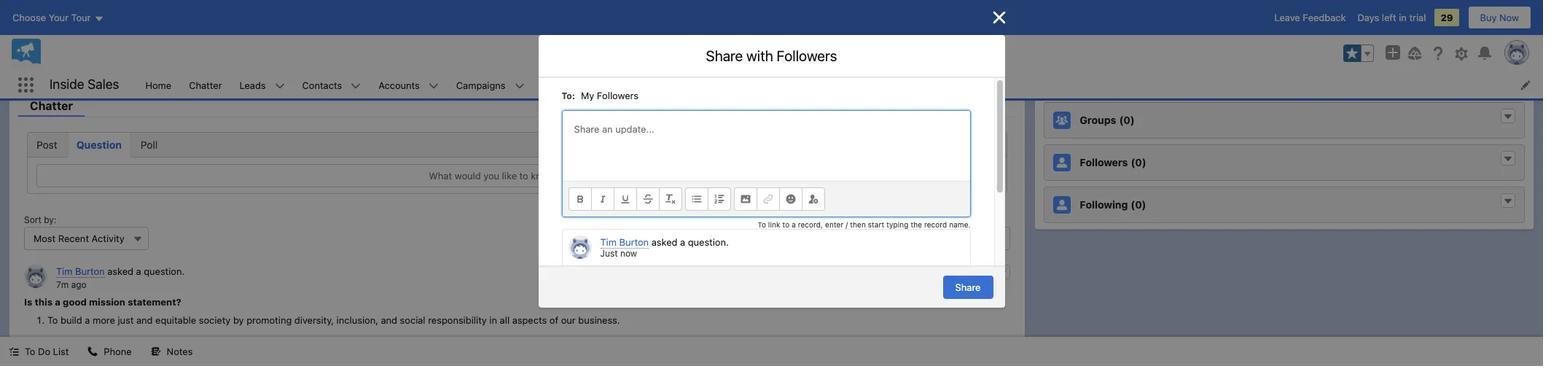 Task type: describe. For each thing, give the bounding box(es) containing it.
7m
[[56, 279, 69, 290]]

Search this feed... search field
[[725, 227, 944, 250]]

* send letter
[[542, 79, 601, 91]]

trial
[[1410, 12, 1427, 23]]

diversity,
[[295, 314, 334, 326]]

campaigns link
[[448, 71, 515, 98]]

leave feedback
[[1275, 12, 1347, 23]]

social
[[400, 314, 426, 326]]

(0) for followers (0)
[[1132, 156, 1147, 169]]

this for just now
[[579, 265, 597, 276]]

share for share with followers
[[706, 47, 743, 64]]

share your awesomeness with the world. (or at least with your colleagues on chatter.)
[[162, 48, 567, 61]]

share with followers
[[706, 47, 838, 64]]

just now
[[601, 248, 637, 259]]

sep 29, 2023
[[1082, 29, 1137, 40]]

followers (0)
[[1080, 156, 1147, 169]]

like
[[502, 170, 517, 182]]

accounts link
[[370, 71, 429, 98]]

1 horizontal spatial with
[[411, 48, 431, 61]]

is for 7m ago
[[24, 296, 32, 307]]

tim burton, just now element
[[18, 259, 1017, 366]]

2 horizontal spatial followers
[[1080, 156, 1129, 169]]

text default image for phone
[[88, 347, 98, 357]]

phone
[[104, 346, 132, 357]]

statement? for just now
[[672, 265, 726, 276]]

all
[[500, 314, 510, 326]]

by:
[[44, 214, 56, 225]]

by inside "link"
[[1149, 45, 1160, 57]]

text default image for share
[[159, 348, 171, 360]]

to do list
[[25, 346, 69, 357]]

to for to build a more just and equitable society by promoting diversity, inclusion, and social responsibility in all aspects of our business.
[[47, 314, 58, 326]]

67
[[1149, 29, 1159, 40]]

text default image for liked
[[25, 348, 36, 360]]

enter
[[826, 220, 844, 229]]

aspects
[[513, 314, 547, 326]]

background
[[42, 19, 98, 31]]

about me
[[30, 48, 70, 59]]

poll link
[[131, 133, 167, 157]]

1 horizontal spatial asked
[[652, 236, 678, 248]]

0 horizontal spatial chatter link
[[18, 99, 85, 117]]

responsibility
[[428, 314, 487, 326]]

2023
[[1116, 29, 1137, 40]]

home
[[145, 79, 172, 91]]

png
[[1182, 29, 1198, 40]]

of
[[550, 314, 559, 326]]

our
[[561, 314, 576, 326]]

search...
[[632, 47, 671, 59]]

asked a question.
[[649, 236, 729, 248]]

this for 7m ago
[[35, 296, 53, 307]]

buy now
[[1481, 12, 1520, 23]]

*
[[542, 79, 547, 91]]

name.
[[950, 220, 971, 229]]

world.
[[324, 48, 353, 61]]

is for just now
[[569, 265, 577, 276]]

just now link
[[601, 248, 637, 259]]

record,
[[798, 220, 824, 229]]

tim
[[56, 266, 73, 277]]

inside sales
[[50, 77, 119, 92]]

in inside tim burton, just now element
[[490, 314, 497, 326]]

2 horizontal spatial with
[[747, 47, 774, 64]]

list
[[53, 346, 69, 357]]

colleagues
[[457, 48, 508, 61]]

ask button
[[958, 164, 999, 187]]

just
[[601, 248, 618, 259]]

on
[[511, 48, 523, 61]]

share for share your awesomeness with the world. (or at least with your colleagues on chatter.)
[[162, 48, 189, 61]]

to for to do list
[[25, 346, 35, 357]]

know?
[[531, 170, 559, 182]]

share button
[[158, 348, 198, 361]]

notes button
[[142, 337, 202, 366]]

post link
[[28, 133, 67, 157]]

leads list item
[[231, 71, 294, 98]]

send
[[550, 79, 572, 91]]

typing
[[887, 220, 909, 229]]

start
[[868, 220, 885, 229]]

answer
[[104, 348, 134, 359]]

a inside the "tim burton asked a question. 7m ago"
[[136, 266, 141, 277]]

to do list button
[[0, 337, 78, 366]]

tim burton asked a question. 7m ago
[[56, 266, 185, 290]]

groups (0)
[[1080, 114, 1135, 126]]

to:
[[562, 90, 575, 101]]

what
[[429, 170, 452, 182]]

share inside popup button
[[174, 348, 197, 359]]

feedback
[[1304, 12, 1347, 23]]

67 kb
[[1149, 29, 1171, 40]]

about
[[30, 48, 55, 59]]

left
[[1383, 12, 1397, 23]]

contacts link
[[294, 71, 351, 98]]

29
[[1441, 12, 1454, 23]]

share for share button
[[956, 282, 981, 293]]

promoting
[[247, 314, 292, 326]]

0 horizontal spatial the
[[306, 48, 322, 61]]

mission for 7m ago
[[89, 296, 125, 307]]

a down just
[[599, 265, 605, 276]]

1 vertical spatial the
[[911, 220, 923, 229]]

what would you like to know?
[[429, 170, 559, 182]]

days
[[1358, 12, 1380, 23]]

more
[[93, 314, 115, 326]]

contacts list item
[[294, 71, 370, 98]]

1 horizontal spatial in
[[1400, 12, 1408, 23]]

ask
[[970, 170, 986, 182]]



Task type: vqa. For each thing, say whether or not it's contained in the screenshot.
text default icon inside the Share popup button
yes



Task type: locate. For each thing, give the bounding box(es) containing it.
is this a good mission statement? down now
[[569, 265, 726, 276]]

None text field
[[563, 111, 970, 181]]

0 vertical spatial asked
[[652, 236, 678, 248]]

this
[[579, 265, 597, 276], [35, 296, 53, 307]]

format text element
[[569, 187, 682, 211]]

asked inside the "tim burton asked a question. 7m ago"
[[107, 266, 133, 277]]

mission for just now
[[633, 265, 670, 276]]

0 horizontal spatial by
[[233, 314, 244, 326]]

text default image
[[1504, 112, 1514, 122], [1504, 196, 1514, 207], [9, 347, 19, 357], [88, 347, 98, 357], [151, 347, 161, 357], [159, 348, 171, 360]]

2 vertical spatial followers
[[1080, 156, 1129, 169]]

campaigns list item
[[448, 71, 534, 98]]

by right society
[[233, 314, 244, 326]]

by
[[1149, 45, 1160, 57], [233, 314, 244, 326]]

with
[[747, 47, 774, 64], [284, 48, 304, 61], [411, 48, 431, 61]]

inverse image
[[991, 9, 1008, 26]]

1 vertical spatial chatter link
[[18, 99, 85, 117]]

equitable
[[155, 314, 196, 326]]

0 horizontal spatial followers
[[597, 90, 639, 101]]

you
[[484, 170, 500, 182]]

to right like in the top of the page
[[520, 170, 529, 182]]

0 horizontal spatial to
[[25, 346, 35, 357]]

question
[[76, 139, 122, 151]]

letter
[[575, 79, 601, 91]]

1 horizontal spatial is this a good mission statement?
[[569, 265, 726, 276]]

1 vertical spatial mission
[[89, 296, 125, 307]]

good for just now
[[607, 265, 631, 276]]

0 vertical spatial in
[[1400, 12, 1408, 23]]

list containing home
[[137, 71, 1544, 98]]

just
[[118, 314, 134, 326]]

asked
[[652, 236, 678, 248], [107, 266, 133, 277]]

revenue
[[1109, 45, 1147, 57]]

to left link
[[758, 220, 766, 229]]

0 vertical spatial by
[[1149, 45, 1160, 57]]

question. inside the "tim burton asked a question. 7m ago"
[[144, 266, 185, 277]]

society
[[199, 314, 231, 326]]

is this a good mission statement? inside tim burton, just now element
[[24, 296, 181, 307]]

text default image
[[1504, 154, 1514, 164], [25, 348, 36, 360], [86, 348, 98, 360]]

a right burton
[[136, 266, 141, 277]]

chatter
[[189, 79, 222, 91], [30, 99, 73, 112]]

1 vertical spatial in
[[490, 314, 497, 326]]

your left colleagues at the left of page
[[434, 48, 455, 61]]

0 vertical spatial mission
[[633, 265, 670, 276]]

to
[[520, 170, 529, 182], [783, 220, 790, 229]]

question. up equitable
[[144, 266, 185, 277]]

group
[[1344, 44, 1375, 62]]

this inside tim burton, just now element
[[35, 296, 53, 307]]

1 vertical spatial statement?
[[128, 296, 181, 307]]

to build a more just and equitable society by promoting diversity, inclusion, and social responsibility in all aspects of our business.
[[47, 314, 620, 326]]

would
[[455, 170, 481, 182]]

0 horizontal spatial question.
[[144, 266, 185, 277]]

is down tim burton 'icon'
[[24, 296, 32, 307]]

chatter link right home
[[180, 71, 231, 98]]

1 horizontal spatial followers
[[777, 47, 838, 64]]

this down tim burton 'icon'
[[35, 296, 53, 307]]

text default image inside share popup button
[[159, 348, 171, 360]]

mission inside tim burton, just now element
[[89, 296, 125, 307]]

1 horizontal spatial good
[[607, 265, 631, 276]]

to right link
[[783, 220, 790, 229]]

align text element
[[685, 187, 731, 211]]

ago
[[71, 279, 87, 290]]

followers for to: my followers
[[597, 90, 639, 101]]

2 your from the left
[[434, 48, 455, 61]]

your left awesomeness
[[191, 48, 212, 61]]

(0) right "groups"
[[1120, 114, 1135, 126]]

list
[[137, 71, 1544, 98]]

do
[[38, 346, 50, 357]]

fytd revenue by quarter link
[[1054, 45, 1516, 70]]

good for 7m ago
[[63, 296, 87, 307]]

0 horizontal spatial this
[[35, 296, 53, 307]]

business.
[[579, 314, 620, 326]]

1 vertical spatial question.
[[144, 266, 185, 277]]

0 vertical spatial the
[[306, 48, 322, 61]]

0 vertical spatial to
[[520, 170, 529, 182]]

is up our
[[569, 265, 577, 276]]

is this a good mission statement? up more
[[24, 296, 181, 307]]

share button
[[943, 276, 994, 299]]

1 vertical spatial good
[[63, 296, 87, 307]]

1 your from the left
[[191, 48, 212, 61]]

kb
[[1159, 29, 1171, 40]]

inside
[[50, 77, 84, 92]]

1 vertical spatial by
[[233, 314, 244, 326]]

a
[[792, 220, 796, 229], [680, 236, 686, 248], [599, 265, 605, 276], [136, 266, 141, 277], [55, 296, 60, 307], [85, 314, 90, 326]]

is inside tim burton, just now element
[[24, 296, 32, 307]]

liked button
[[24, 348, 62, 361]]

1 vertical spatial asked
[[107, 266, 133, 277]]

question.
[[688, 236, 729, 248], [144, 266, 185, 277]]

1 vertical spatial to
[[783, 220, 790, 229]]

0 vertical spatial question.
[[688, 236, 729, 248]]

to link to a record, enter / then start typing the record name.
[[758, 220, 971, 229]]

0 vertical spatial followers
[[777, 47, 838, 64]]

1 horizontal spatial your
[[434, 48, 455, 61]]

chatter for the left chatter link
[[30, 99, 73, 112]]

now
[[621, 248, 637, 259]]

tab list
[[27, 132, 1008, 158]]

0 horizontal spatial and
[[136, 314, 153, 326]]

sort
[[24, 214, 41, 225]]

text default image inside the 'phone' button
[[88, 347, 98, 357]]

0 horizontal spatial mission
[[89, 296, 125, 307]]

what would you like to know? button
[[36, 164, 952, 187]]

my
[[581, 90, 595, 101]]

good inside tim burton, just now element
[[63, 296, 87, 307]]

(or
[[356, 48, 371, 61]]

is
[[569, 265, 577, 276], [24, 296, 32, 307]]

0 horizontal spatial is this a good mission statement?
[[24, 296, 181, 307]]

following
[[1080, 199, 1129, 211]]

mission up more
[[89, 296, 125, 307]]

groups
[[1080, 114, 1117, 126]]

in left all
[[490, 314, 497, 326]]

(0) up following (0)
[[1132, 156, 1147, 169]]

accounts list item
[[370, 71, 448, 98]]

liked
[[39, 348, 61, 359]]

0 horizontal spatial your
[[191, 48, 212, 61]]

/
[[846, 220, 848, 229]]

tim burton image
[[24, 265, 47, 288]]

at
[[374, 48, 383, 61]]

mission
[[633, 265, 670, 276], [89, 296, 125, 307]]

toolbar
[[563, 181, 970, 217]]

by inside tim burton, just now element
[[233, 314, 244, 326]]

post
[[36, 139, 57, 151]]

in
[[1400, 12, 1408, 23], [490, 314, 497, 326]]

mission down now
[[633, 265, 670, 276]]

is this a good mission statement? for just now
[[569, 265, 726, 276]]

a down align text element on the bottom left of the page
[[680, 236, 686, 248]]

in right 'left'
[[1400, 12, 1408, 23]]

statement? inside tim burton, just now element
[[128, 296, 181, 307]]

burton
[[75, 266, 105, 277]]

1 horizontal spatial this
[[579, 265, 597, 276]]

1 horizontal spatial chatter link
[[180, 71, 231, 98]]

leads
[[240, 79, 266, 91]]

chatter down inside
[[30, 99, 73, 112]]

2 horizontal spatial text default image
[[1504, 154, 1514, 164]]

buy
[[1481, 12, 1498, 23]]

2 horizontal spatial to
[[758, 220, 766, 229]]

text default image inside liked button
[[25, 348, 36, 360]]

2 vertical spatial to
[[25, 346, 35, 357]]

1 horizontal spatial is
[[569, 265, 577, 276]]

contacts
[[302, 79, 342, 91]]

0 vertical spatial to
[[758, 220, 766, 229]]

1 horizontal spatial mission
[[633, 265, 670, 276]]

1 vertical spatial is this a good mission statement?
[[24, 296, 181, 307]]

1 horizontal spatial by
[[1149, 45, 1160, 57]]

1 and from the left
[[136, 314, 153, 326]]

text default image inside to do list button
[[9, 347, 19, 357]]

1 horizontal spatial to
[[47, 314, 58, 326]]

0 horizontal spatial with
[[284, 48, 304, 61]]

the left world.
[[306, 48, 322, 61]]

awesomeness
[[215, 48, 281, 61]]

0 vertical spatial this
[[579, 265, 597, 276]]

background button
[[19, 14, 1016, 37]]

text default image inside notes button
[[151, 347, 161, 357]]

1 horizontal spatial text default image
[[86, 348, 98, 360]]

question link
[[67, 133, 131, 157]]

chatter for the topmost chatter link
[[189, 79, 222, 91]]

0 vertical spatial good
[[607, 265, 631, 276]]

0 horizontal spatial is
[[24, 296, 32, 307]]

1 vertical spatial chatter
[[30, 99, 73, 112]]

1 vertical spatial followers
[[597, 90, 639, 101]]

0 horizontal spatial to
[[520, 170, 529, 182]]

2 and from the left
[[381, 314, 398, 326]]

home link
[[137, 71, 180, 98]]

leads link
[[231, 71, 275, 98]]

build
[[61, 314, 82, 326]]

(0) for following (0)
[[1131, 199, 1147, 211]]

accounts
[[379, 79, 420, 91]]

1 vertical spatial to
[[47, 314, 58, 326]]

record
[[925, 220, 948, 229]]

a down 7m at left
[[55, 296, 60, 307]]

sort by:
[[24, 214, 56, 225]]

following (0)
[[1080, 199, 1147, 211]]

and left social at the bottom of page
[[381, 314, 398, 326]]

to
[[758, 220, 766, 229], [47, 314, 58, 326], [25, 346, 35, 357]]

this up business.
[[579, 265, 597, 276]]

inclusion,
[[337, 314, 378, 326]]

2 vertical spatial (0)
[[1131, 199, 1147, 211]]

to: my followers
[[562, 90, 639, 101]]

share inside button
[[956, 282, 981, 293]]

0 horizontal spatial statement?
[[128, 296, 181, 307]]

1 horizontal spatial the
[[911, 220, 923, 229]]

to inside button
[[520, 170, 529, 182]]

(0) for groups (0)
[[1120, 114, 1135, 126]]

fytd revenue by quarter
[[1082, 45, 1196, 57]]

1 horizontal spatial chatter
[[189, 79, 222, 91]]

text default image for notes
[[151, 347, 161, 357]]

followers for share with followers
[[777, 47, 838, 64]]

text default image inside the answer button
[[86, 348, 98, 360]]

by down "67"
[[1149, 45, 1160, 57]]

1 horizontal spatial question.
[[688, 236, 729, 248]]

share
[[706, 47, 743, 64], [162, 48, 189, 61], [956, 282, 981, 293], [174, 348, 197, 359]]

list item containing *
[[534, 71, 643, 98]]

1 horizontal spatial statement?
[[672, 265, 726, 276]]

0 horizontal spatial good
[[63, 296, 87, 307]]

statement? up equitable
[[128, 296, 181, 307]]

answer button
[[86, 348, 135, 361]]

to inside to do list button
[[25, 346, 35, 357]]

1 horizontal spatial and
[[381, 314, 398, 326]]

good down 7m ago link
[[63, 296, 87, 307]]

0 vertical spatial statement?
[[672, 265, 726, 276]]

asked right burton
[[107, 266, 133, 277]]

and right "just"
[[136, 314, 153, 326]]

1 vertical spatial (0)
[[1132, 156, 1147, 169]]

statement? down asked a question. on the bottom left of the page
[[672, 265, 726, 276]]

0 horizontal spatial in
[[490, 314, 497, 326]]

good down just now link
[[607, 265, 631, 276]]

29,
[[1100, 29, 1113, 40]]

then
[[851, 220, 866, 229]]

(0)
[[1120, 114, 1135, 126], [1132, 156, 1147, 169], [1131, 199, 1147, 211]]

0 horizontal spatial asked
[[107, 266, 133, 277]]

insert content element
[[734, 187, 825, 211]]

list item
[[534, 71, 643, 98]]

7m ago link
[[56, 279, 87, 290]]

text default image for to do list
[[9, 347, 19, 357]]

sep
[[1082, 29, 1098, 40]]

to left build
[[47, 314, 58, 326]]

(0) right the following at the bottom
[[1131, 199, 1147, 211]]

1 vertical spatial this
[[35, 296, 53, 307]]

0 horizontal spatial chatter
[[30, 99, 73, 112]]

link
[[769, 220, 781, 229]]

is this a good mission statement? for 7m ago
[[24, 296, 181, 307]]

1 vertical spatial is
[[24, 296, 32, 307]]

0 vertical spatial chatter
[[189, 79, 222, 91]]

a right build
[[85, 314, 90, 326]]

0 vertical spatial (0)
[[1120, 114, 1135, 126]]

phone button
[[79, 337, 140, 366]]

0 vertical spatial is this a good mission statement?
[[569, 265, 726, 276]]

0 horizontal spatial text default image
[[25, 348, 36, 360]]

to left do
[[25, 346, 35, 357]]

a left record,
[[792, 220, 796, 229]]

the right typing
[[911, 220, 923, 229]]

your
[[191, 48, 212, 61], [434, 48, 455, 61]]

0 vertical spatial chatter link
[[180, 71, 231, 98]]

chatter link down inside
[[18, 99, 85, 117]]

campaigns
[[456, 79, 506, 91]]

good
[[607, 265, 631, 276], [63, 296, 87, 307]]

asked right now
[[652, 236, 678, 248]]

0 vertical spatial is
[[569, 265, 577, 276]]

1 horizontal spatial to
[[783, 220, 790, 229]]

to inside tim burton, just now element
[[47, 314, 58, 326]]

question. down align text element on the bottom left of the page
[[688, 236, 729, 248]]

chatter right home
[[189, 79, 222, 91]]

text default image for answer
[[86, 348, 98, 360]]

statement? for 7m ago
[[128, 296, 181, 307]]

tab list containing post
[[27, 132, 1008, 158]]

leave
[[1275, 12, 1301, 23]]

is this a good mission statement?
[[569, 265, 726, 276], [24, 296, 181, 307]]

to for to link to a record, enter / then start typing the record name.
[[758, 220, 766, 229]]

days left in trial
[[1358, 12, 1427, 23]]



